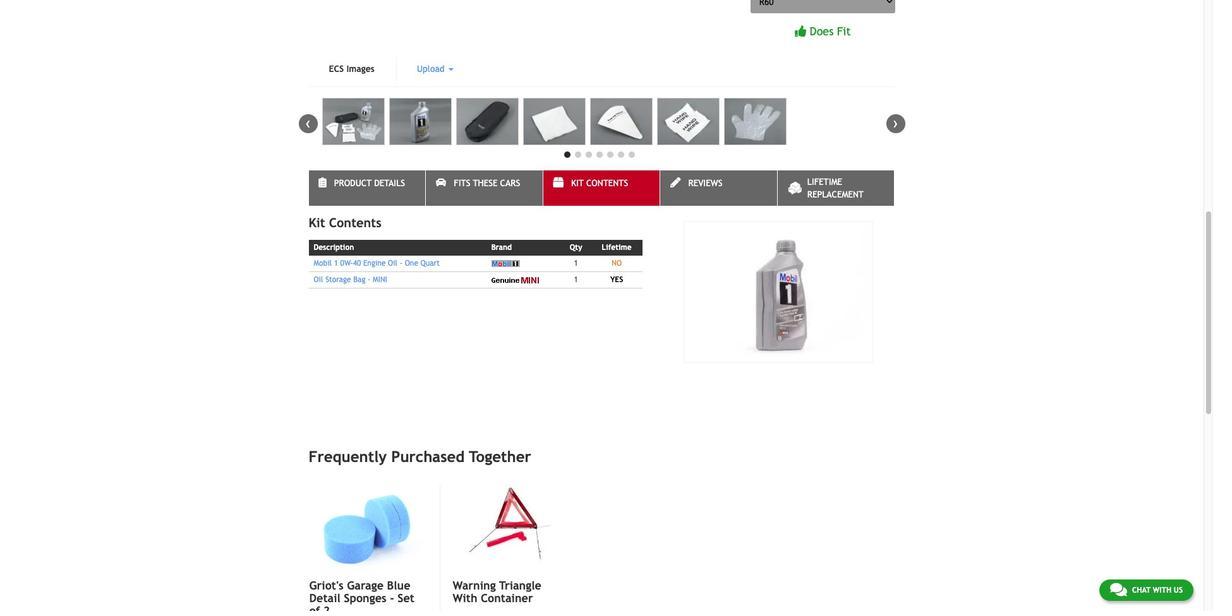 Task type: vqa. For each thing, say whether or not it's contained in the screenshot.
top ECS Tuning recommends this product. Image
no



Task type: locate. For each thing, give the bounding box(es) containing it.
2 vertical spatial -
[[390, 592, 394, 605]]

2
[[323, 605, 330, 612]]

oil right engine in the left of the page
[[388, 259, 398, 268]]

chat with us
[[1132, 586, 1183, 595]]

thumbs up image
[[795, 25, 807, 37]]

triangle
[[499, 580, 542, 593]]

1 vertical spatial contents
[[329, 215, 382, 230]]

with
[[453, 592, 478, 605]]

2 horizontal spatial -
[[400, 259, 403, 268]]

7 es#3171007 - 83292158849kt2 - mobil 1 euro 0w-40 engine oil & oil storage bag combo - one quart of mobil 1 euro 0w-40 engine oil plus a convenient oil storage bag with gloves and funnel. perfect to store in the trunk! - assembled by ecs - mini image from the left
[[724, 98, 787, 145]]

- left one
[[400, 259, 403, 268]]

does
[[810, 25, 834, 38]]

0 vertical spatial kit contents
[[571, 178, 628, 188]]

0 horizontal spatial kit contents
[[309, 215, 382, 230]]

1 vertical spatial kit contents
[[309, 215, 382, 230]]

lifetime up replacement
[[808, 177, 842, 187]]

griot's garage blue detail sponges - set of 2 image
[[309, 485, 426, 573]]

0 horizontal spatial lifetime
[[602, 243, 632, 252]]

0 vertical spatial -
[[400, 259, 403, 268]]

oil storage bag - mini
[[314, 276, 387, 284]]

lifetime
[[808, 177, 842, 187], [602, 243, 632, 252]]

fits
[[454, 178, 470, 188]]

1 vertical spatial kit
[[309, 215, 325, 230]]

no
[[612, 259, 622, 268]]

ecs images link
[[309, 56, 395, 81]]

-
[[400, 259, 403, 268], [368, 276, 371, 284], [390, 592, 394, 605]]

lifetime for lifetime
[[602, 243, 632, 252]]

contents
[[586, 178, 628, 188], [329, 215, 382, 230]]

1 horizontal spatial lifetime
[[808, 177, 842, 187]]

1 vertical spatial oil
[[314, 276, 323, 284]]

reviews
[[689, 178, 723, 188]]

these
[[473, 178, 498, 188]]

lifetime for lifetime replacement
[[808, 177, 842, 187]]

griot's
[[309, 580, 344, 593]]

›
[[893, 114, 898, 131]]

0 horizontal spatial kit
[[309, 215, 325, 230]]

upload
[[417, 64, 447, 74]]

kit
[[571, 178, 584, 188], [309, 215, 325, 230]]

mobil 1 0w-40 engine oil - one quart
[[314, 259, 440, 268]]

1 vertical spatial -
[[368, 276, 371, 284]]

quart
[[421, 259, 440, 268]]

lifetime inside lifetime replacement
[[808, 177, 842, 187]]

1 horizontal spatial -
[[390, 592, 394, 605]]

1 for oil storage bag - mini
[[574, 276, 578, 284]]

0 horizontal spatial contents
[[329, 215, 382, 230]]

warning triangle with container link
[[453, 580, 568, 605]]

1
[[334, 259, 338, 268], [574, 259, 578, 268], [574, 276, 578, 284]]

product details link
[[309, 171, 425, 206]]

bag
[[353, 276, 366, 284]]

es#3171007 - 83292158849kt2 - mobil 1 euro 0w-40 engine oil & oil storage bag combo - one quart of mobil 1 euro 0w-40 engine oil plus a convenient oil storage bag with gloves and funnel. perfect to store in the trunk! - assembled by ecs - mini image
[[322, 98, 385, 145], [389, 98, 452, 145], [456, 98, 519, 145], [523, 98, 586, 145], [590, 98, 653, 145], [657, 98, 720, 145], [724, 98, 787, 145]]

brand
[[491, 243, 512, 252]]

0 vertical spatial kit
[[571, 178, 584, 188]]

product
[[334, 178, 372, 188]]

griot's garage blue detail sponges - set of 2 link
[[309, 580, 426, 612]]

2 es#3171007 - 83292158849kt2 - mobil 1 euro 0w-40 engine oil & oil storage bag combo - one quart of mobil 1 euro 0w-40 engine oil plus a convenient oil storage bag with gloves and funnel. perfect to store in the trunk! - assembled by ecs - mini image from the left
[[389, 98, 452, 145]]

0 vertical spatial lifetime
[[808, 177, 842, 187]]

1 vertical spatial lifetime
[[602, 243, 632, 252]]

0 vertical spatial oil
[[388, 259, 398, 268]]

oil
[[388, 259, 398, 268], [314, 276, 323, 284]]

- left set at the left bottom of page
[[390, 592, 394, 605]]

images
[[347, 64, 375, 74]]

‹
[[306, 114, 311, 131]]

qty
[[570, 243, 582, 252]]

with
[[1153, 586, 1172, 595]]

blue
[[387, 580, 410, 593]]

6 es#3171007 - 83292158849kt2 - mobil 1 euro 0w-40 engine oil & oil storage bag combo - one quart of mobil 1 euro 0w-40 engine oil plus a convenient oil storage bag with gloves and funnel. perfect to store in the trunk! - assembled by ecs - mini image from the left
[[657, 98, 720, 145]]

1 horizontal spatial contents
[[586, 178, 628, 188]]

0 horizontal spatial oil
[[314, 276, 323, 284]]

oil storage bag - mini link
[[314, 276, 387, 284]]

sponges
[[344, 592, 387, 605]]

kit contents link
[[543, 171, 660, 206]]

details
[[374, 178, 405, 188]]

ecs
[[329, 64, 344, 74]]

oil down mobil
[[314, 276, 323, 284]]

5 es#3171007 - 83292158849kt2 - mobil 1 euro 0w-40 engine oil & oil storage bag combo - one quart of mobil 1 euro 0w-40 engine oil plus a convenient oil storage bag with gloves and funnel. perfect to store in the trunk! - assembled by ecs - mini image from the left
[[590, 98, 653, 145]]

lifetime up no
[[602, 243, 632, 252]]

› link
[[886, 114, 905, 133]]

0w-
[[340, 259, 353, 268]]

kit contents
[[571, 178, 628, 188], [309, 215, 382, 230]]

product details
[[334, 178, 405, 188]]

- right bag
[[368, 276, 371, 284]]



Task type: describe. For each thing, give the bounding box(es) containing it.
es#2499526 - 00004330316 - mobil 1 0w-40 engine oil - one quart - factory-recommended fill oil - mobil1 - porsche image
[[684, 221, 873, 364]]

fit
[[837, 25, 851, 38]]

storage
[[326, 276, 351, 284]]

chat with us link
[[1100, 580, 1194, 602]]

set
[[398, 592, 415, 605]]

1 horizontal spatial oil
[[388, 259, 398, 268]]

mobil1 - corporate logo image
[[491, 261, 520, 268]]

mobil
[[314, 259, 332, 268]]

griot's garage blue detail sponges - set of 2
[[309, 580, 415, 612]]

1 es#3171007 - 83292158849kt2 - mobil 1 euro 0w-40 engine oil & oil storage bag combo - one quart of mobil 1 euro 0w-40 engine oil plus a convenient oil storage bag with gloves and funnel. perfect to store in the trunk! - assembled by ecs - mini image from the left
[[322, 98, 385, 145]]

0 horizontal spatial -
[[368, 276, 371, 284]]

engine
[[363, 259, 386, 268]]

purchased
[[391, 448, 465, 466]]

description
[[314, 243, 354, 252]]

0 vertical spatial contents
[[586, 178, 628, 188]]

4 es#3171007 - 83292158849kt2 - mobil 1 euro 0w-40 engine oil & oil storage bag combo - one quart of mobil 1 euro 0w-40 engine oil plus a convenient oil storage bag with gloves and funnel. perfect to store in the trunk! - assembled by ecs - mini image from the left
[[523, 98, 586, 145]]

- inside griot's garage blue detail sponges - set of 2
[[390, 592, 394, 605]]

lifetime replacement
[[808, 177, 864, 200]]

mobil 1 0w-40 engine oil - one quart link
[[314, 259, 440, 268]]

‹ link
[[299, 114, 318, 133]]

warning triangle with container image
[[453, 485, 568, 572]]

warning triangle with container
[[453, 580, 542, 605]]

warning
[[453, 580, 496, 593]]

replacement
[[808, 189, 864, 200]]

1 for mobil 1 0w-40 engine oil - one quart
[[574, 259, 578, 268]]

ecs images
[[329, 64, 375, 74]]

fits these cars
[[454, 178, 520, 188]]

does fit
[[810, 25, 851, 38]]

detail
[[309, 592, 341, 605]]

together
[[469, 448, 531, 466]]

garage
[[347, 580, 384, 593]]

lifetime replacement link
[[778, 171, 895, 206]]

genuine mini - corporate logo image
[[491, 277, 539, 284]]

yes
[[610, 276, 623, 284]]

3 es#3171007 - 83292158849kt2 - mobil 1 euro 0w-40 engine oil & oil storage bag combo - one quart of mobil 1 euro 0w-40 engine oil plus a convenient oil storage bag with gloves and funnel. perfect to store in the trunk! - assembled by ecs - mini image from the left
[[456, 98, 519, 145]]

us
[[1174, 586, 1183, 595]]

frequently purchased together
[[309, 448, 531, 466]]

container
[[481, 592, 533, 605]]

40
[[353, 259, 361, 268]]

of
[[309, 605, 320, 612]]

cars
[[500, 178, 520, 188]]

mini
[[373, 276, 387, 284]]

one
[[405, 259, 418, 268]]

1 horizontal spatial kit contents
[[571, 178, 628, 188]]

upload button
[[397, 56, 474, 81]]

comments image
[[1110, 583, 1127, 598]]

reviews link
[[661, 171, 777, 206]]

frequently
[[309, 448, 387, 466]]

fits these cars link
[[426, 171, 543, 206]]

1 horizontal spatial kit
[[571, 178, 584, 188]]

chat
[[1132, 586, 1151, 595]]



